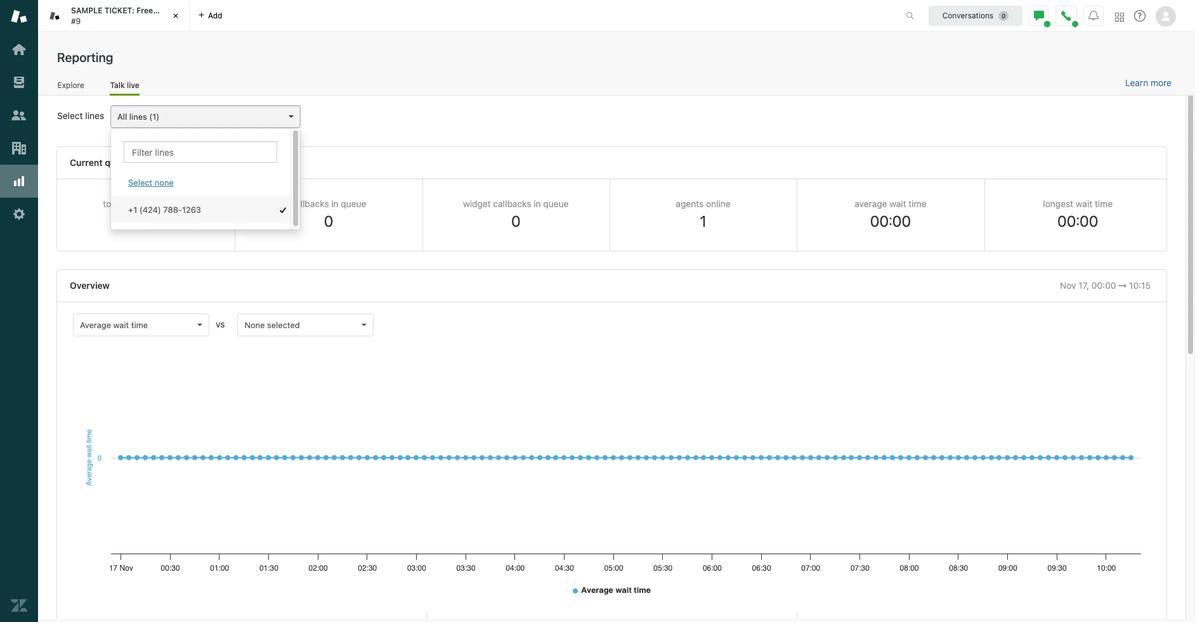 Task type: describe. For each thing, give the bounding box(es) containing it.
main element
[[0, 0, 38, 623]]

learn
[[1125, 77, 1148, 88]]

tabs tab list
[[38, 0, 893, 32]]

explore
[[57, 80, 84, 90]]

zendesk image
[[11, 598, 27, 615]]

sample
[[71, 6, 102, 15]]

zendesk products image
[[1115, 12, 1124, 21]]

admin image
[[11, 206, 27, 223]]

get started image
[[11, 41, 27, 58]]

tab containing sample ticket: free repair
[[38, 0, 190, 32]]

organizations image
[[11, 140, 27, 157]]

sample ticket: free repair #9
[[71, 6, 177, 26]]

notifications image
[[1089, 10, 1099, 21]]

conversations
[[942, 10, 994, 20]]

live
[[127, 80, 139, 90]]

talk live
[[110, 80, 139, 90]]



Task type: locate. For each thing, give the bounding box(es) containing it.
explore link
[[57, 80, 85, 94]]

conversations button
[[929, 5, 1023, 26]]

ticket:
[[104, 6, 134, 15]]

customers image
[[11, 107, 27, 124]]

get help image
[[1134, 10, 1146, 22]]

talk live link
[[110, 80, 139, 96]]

repair
[[155, 6, 177, 15]]

views image
[[11, 74, 27, 91]]

add button
[[190, 0, 230, 31]]

reporting
[[57, 50, 113, 65]]

learn more link
[[1125, 77, 1172, 89]]

more
[[1151, 77, 1172, 88]]

add
[[208, 10, 222, 20]]

button displays agent's chat status as online. image
[[1034, 10, 1044, 21]]

#9
[[71, 16, 81, 26]]

close image
[[169, 10, 182, 22]]

free
[[136, 6, 153, 15]]

tab
[[38, 0, 190, 32]]

learn more
[[1125, 77, 1172, 88]]

zendesk support image
[[11, 8, 27, 25]]

reporting image
[[11, 173, 27, 190]]

talk
[[110, 80, 125, 90]]



Task type: vqa. For each thing, say whether or not it's contained in the screenshot.
rightmost attribute
no



